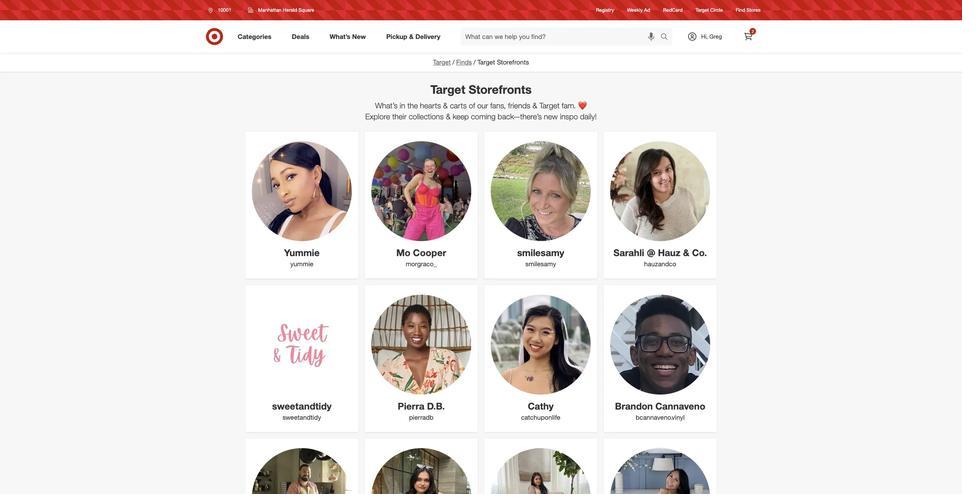 Task type: vqa. For each thing, say whether or not it's contained in the screenshot.


Task type: describe. For each thing, give the bounding box(es) containing it.
1 / from the left
[[453, 58, 455, 66]]

target right the finds on the top left
[[478, 58, 495, 66]]

mo
[[397, 247, 411, 259]]

profile image for creator image for mo
[[372, 142, 472, 242]]

redcard
[[664, 7, 683, 13]]

inspo
[[560, 112, 578, 121]]

target circle
[[696, 7, 723, 13]]

pickup
[[386, 32, 408, 40]]

target inside the what's in the hearts & carts of our fans, friends & target fam. ❤️ explore their collections & keep coming back—there's new inspo daily!
[[540, 101, 560, 110]]

profile image for creator image for sweetandtidy
[[252, 295, 352, 395]]

pickup & delivery
[[386, 32, 441, 40]]

0 vertical spatial sweetandtidy
[[272, 401, 332, 412]]

profile image for creator image for brandon
[[611, 295, 711, 395]]

find
[[736, 7, 746, 13]]

yummie
[[284, 247, 320, 259]]

square
[[299, 7, 314, 13]]

co.
[[693, 247, 707, 259]]

bcannaveno.vinyl
[[636, 414, 685, 422]]

10001
[[218, 7, 231, 13]]

what's in the hearts & carts of our fans, friends & target fam. ❤️ explore their collections & keep coming back—there's new inspo daily!
[[366, 101, 597, 121]]

search button
[[657, 28, 677, 47]]

categories
[[238, 32, 272, 40]]

fam.
[[562, 101, 576, 110]]

redcard link
[[664, 7, 683, 14]]

weekly ad link
[[628, 7, 651, 14]]

collections
[[409, 112, 444, 121]]

0 vertical spatial smilesamy
[[518, 247, 565, 259]]

delivery
[[416, 32, 441, 40]]

what's for new
[[330, 32, 351, 40]]

@
[[647, 247, 656, 259]]

10001 button
[[203, 3, 240, 17]]

profile image for creator image for yummie
[[252, 142, 352, 242]]

profile image for creator image for cathy
[[491, 295, 591, 395]]

in
[[400, 101, 406, 110]]

catchuponlife
[[521, 414, 561, 422]]

hauz
[[658, 247, 681, 259]]

hauzandco
[[645, 260, 677, 268]]

target for circle
[[696, 7, 709, 13]]

what's for in
[[375, 101, 398, 110]]

manhattan
[[258, 7, 282, 13]]

the
[[408, 101, 418, 110]]

pierradb
[[409, 414, 434, 422]]

weekly
[[628, 7, 643, 13]]

finds link
[[456, 58, 472, 66]]

smilesamy inside smilesamy smilesamy
[[526, 260, 556, 268]]

new
[[544, 112, 558, 121]]

keep
[[453, 112, 469, 121]]

our
[[478, 101, 488, 110]]

hi,
[[702, 33, 708, 40]]

explore
[[366, 112, 390, 121]]

back—there's
[[498, 112, 542, 121]]

brandon cannaveno bcannaveno.vinyl
[[615, 401, 706, 422]]

fans,
[[491, 101, 506, 110]]

hi, greg
[[702, 33, 722, 40]]



Task type: locate. For each thing, give the bounding box(es) containing it.
& left keep
[[446, 112, 451, 121]]

0 horizontal spatial /
[[453, 58, 455, 66]]

yummie yummie
[[284, 247, 320, 268]]

target for storefronts
[[431, 82, 466, 97]]

target link
[[433, 58, 451, 66]]

& inside sarahli @ hauz & co. hauzandco
[[684, 247, 690, 259]]

coming
[[471, 112, 496, 121]]

what's left new on the top left of page
[[330, 32, 351, 40]]

smilesamy smilesamy
[[518, 247, 565, 268]]

circle
[[711, 7, 723, 13]]

1 horizontal spatial what's
[[375, 101, 398, 110]]

cannaveno
[[656, 401, 706, 412]]

target circle link
[[696, 7, 723, 14]]

sarahli
[[614, 247, 645, 259]]

weekly ad
[[628, 7, 651, 13]]

cathy catchuponlife
[[521, 401, 561, 422]]

morgraco_
[[406, 260, 437, 268]]

find stores
[[736, 7, 761, 13]]

0 vertical spatial what's
[[330, 32, 351, 40]]

sweetandtidy sweetandtidy
[[272, 401, 332, 422]]

storefronts
[[497, 58, 529, 66], [469, 82, 532, 97]]

cooper
[[413, 247, 447, 259]]

1 vertical spatial storefronts
[[469, 82, 532, 97]]

herald
[[283, 7, 297, 13]]

manhattan herald square button
[[243, 3, 320, 17]]

target storefronts
[[431, 82, 532, 97]]

deals
[[292, 32, 309, 40]]

target
[[696, 7, 709, 13], [433, 58, 451, 66], [478, 58, 495, 66], [431, 82, 466, 97], [540, 101, 560, 110]]

their
[[392, 112, 407, 121]]

mo cooper morgraco_
[[397, 247, 447, 268]]

search
[[657, 33, 677, 41]]

& left carts
[[443, 101, 448, 110]]

What can we help you find? suggestions appear below search field
[[461, 28, 663, 46]]

registry
[[596, 7, 615, 13]]

sweetandtidy
[[272, 401, 332, 412], [283, 414, 321, 422]]

target left circle
[[696, 7, 709, 13]]

d.b.
[[427, 401, 445, 412]]

find stores link
[[736, 7, 761, 14]]

/ right the finds on the top left
[[474, 58, 476, 66]]

sarahli @ hauz & co. hauzandco
[[614, 247, 707, 268]]

profile image for creator image
[[252, 142, 352, 242], [372, 142, 472, 242], [491, 142, 591, 242], [611, 142, 711, 242], [252, 295, 352, 395], [372, 295, 472, 395], [491, 295, 591, 395], [611, 295, 711, 395]]

target / finds / target storefronts
[[433, 58, 529, 66]]

1 horizontal spatial /
[[474, 58, 476, 66]]

sweetandtidy inside sweetandtidy sweetandtidy
[[283, 414, 321, 422]]

&
[[409, 32, 414, 40], [443, 101, 448, 110], [533, 101, 538, 110], [446, 112, 451, 121], [684, 247, 690, 259]]

what's inside the what's in the hearts & carts of our fans, friends & target fam. ❤️ explore their collections & keep coming back—there's new inspo daily!
[[375, 101, 398, 110]]

2
[[752, 29, 754, 34]]

categories link
[[231, 28, 282, 46]]

what's up explore
[[375, 101, 398, 110]]

& left "co."
[[684, 247, 690, 259]]

what's new link
[[323, 28, 376, 46]]

of
[[469, 101, 475, 110]]

greg
[[710, 33, 722, 40]]

0 horizontal spatial what's
[[330, 32, 351, 40]]

brandon
[[615, 401, 653, 412]]

friends
[[508, 101, 531, 110]]

what's
[[330, 32, 351, 40], [375, 101, 398, 110]]

target up new at the top right of the page
[[540, 101, 560, 110]]

stores
[[747, 7, 761, 13]]

1 vertical spatial smilesamy
[[526, 260, 556, 268]]

2 / from the left
[[474, 58, 476, 66]]

daily!
[[580, 112, 597, 121]]

1 vertical spatial what's
[[375, 101, 398, 110]]

yummie
[[291, 260, 314, 268]]

& inside pickup & delivery link
[[409, 32, 414, 40]]

1 vertical spatial sweetandtidy
[[283, 414, 321, 422]]

manhattan herald square
[[258, 7, 314, 13]]

& right friends
[[533, 101, 538, 110]]

target for /
[[433, 58, 451, 66]]

ad
[[645, 7, 651, 13]]

profile image for creator image for pierra
[[372, 295, 472, 395]]

profile image for creator image for smilesamy
[[491, 142, 591, 242]]

0 vertical spatial storefronts
[[497, 58, 529, 66]]

pierra d.b. pierradb
[[398, 401, 445, 422]]

what's inside what's new link
[[330, 32, 351, 40]]

target up carts
[[431, 82, 466, 97]]

deals link
[[285, 28, 320, 46]]

❤️
[[578, 101, 587, 110]]

pickup & delivery link
[[380, 28, 451, 46]]

registry link
[[596, 7, 615, 14]]

cathy
[[528, 401, 554, 412]]

/ left finds link
[[453, 58, 455, 66]]

new
[[352, 32, 366, 40]]

carts
[[450, 101, 467, 110]]

what's new
[[330, 32, 366, 40]]

/
[[453, 58, 455, 66], [474, 58, 476, 66]]

& right pickup
[[409, 32, 414, 40]]

pierra
[[398, 401, 425, 412]]

hearts
[[420, 101, 441, 110]]

finds
[[456, 58, 472, 66]]

2 link
[[740, 28, 758, 46]]

target left the finds on the top left
[[433, 58, 451, 66]]

profile image for creator image for sarahli
[[611, 142, 711, 242]]

smilesamy
[[518, 247, 565, 259], [526, 260, 556, 268]]



